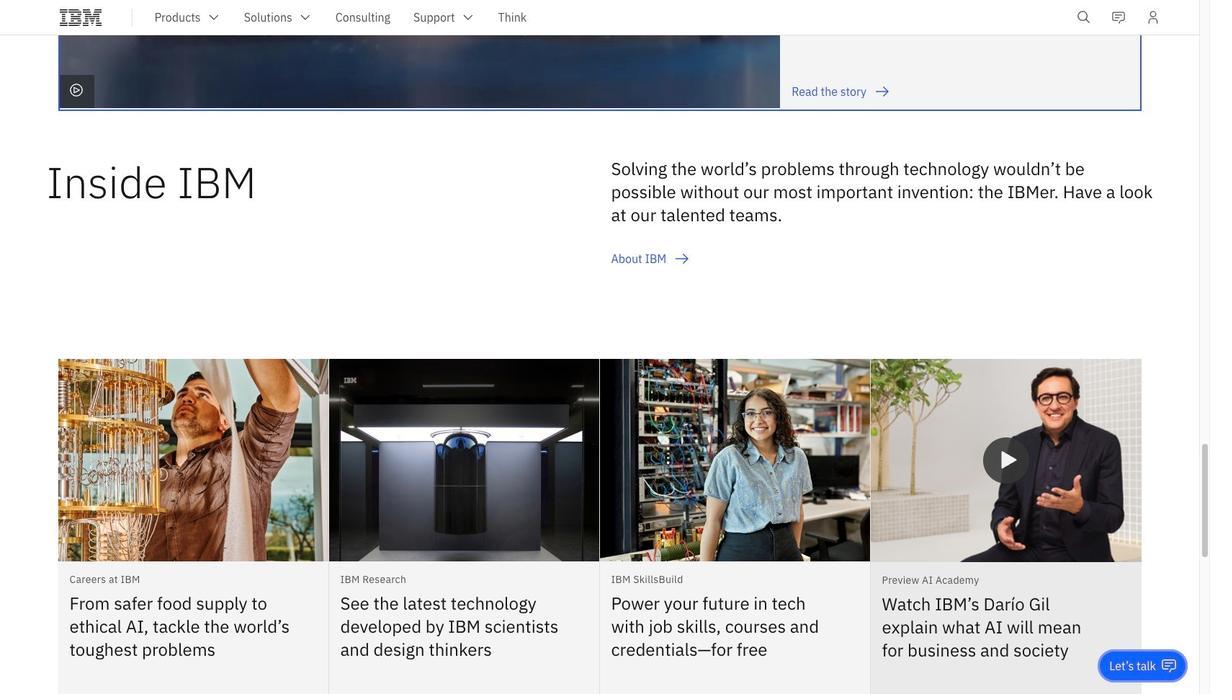 Task type: describe. For each thing, give the bounding box(es) containing it.
let's talk element
[[1110, 658, 1157, 674]]



Task type: vqa. For each thing, say whether or not it's contained in the screenshot.
let's talk element
yes



